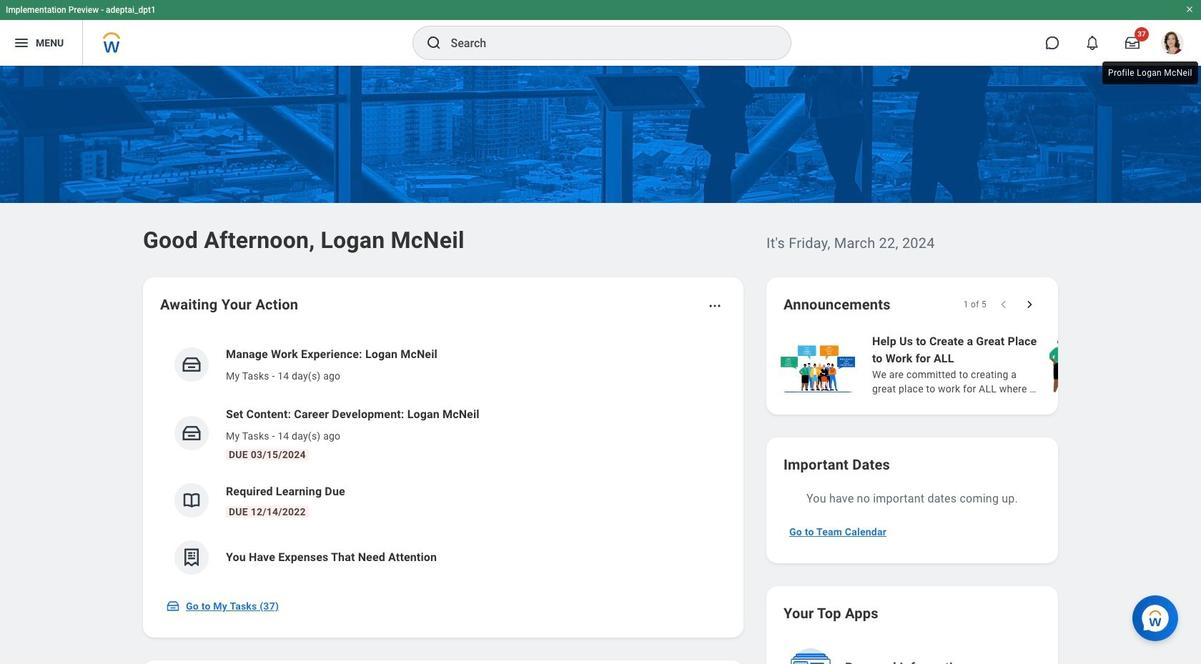 Task type: vqa. For each thing, say whether or not it's contained in the screenshot.
Profile Logan McNeil image
yes



Task type: locate. For each thing, give the bounding box(es) containing it.
1 vertical spatial inbox image
[[181, 423, 202, 444]]

inbox image
[[181, 354, 202, 375], [181, 423, 202, 444], [166, 599, 180, 614]]

justify image
[[13, 34, 30, 51]]

0 vertical spatial inbox image
[[181, 354, 202, 375]]

tooltip
[[1100, 59, 1201, 87]]

main content
[[0, 66, 1201, 664]]

chevron left small image
[[997, 297, 1011, 312]]

list
[[778, 332, 1201, 398], [160, 335, 726, 586]]

inbox large image
[[1125, 36, 1140, 50]]

status
[[964, 299, 987, 310]]

banner
[[0, 0, 1201, 66]]



Task type: describe. For each thing, give the bounding box(es) containing it.
notifications large image
[[1085, 36, 1100, 50]]

book open image
[[181, 490, 202, 511]]

profile logan mcneil image
[[1161, 31, 1184, 57]]

Search Workday  search field
[[451, 27, 761, 59]]

chevron right small image
[[1023, 297, 1037, 312]]

close environment banner image
[[1186, 5, 1194, 14]]

1 horizontal spatial list
[[778, 332, 1201, 398]]

search image
[[425, 34, 442, 51]]

0 horizontal spatial list
[[160, 335, 726, 586]]

related actions image
[[708, 299, 722, 313]]

dashboard expenses image
[[181, 547, 202, 568]]

2 vertical spatial inbox image
[[166, 599, 180, 614]]



